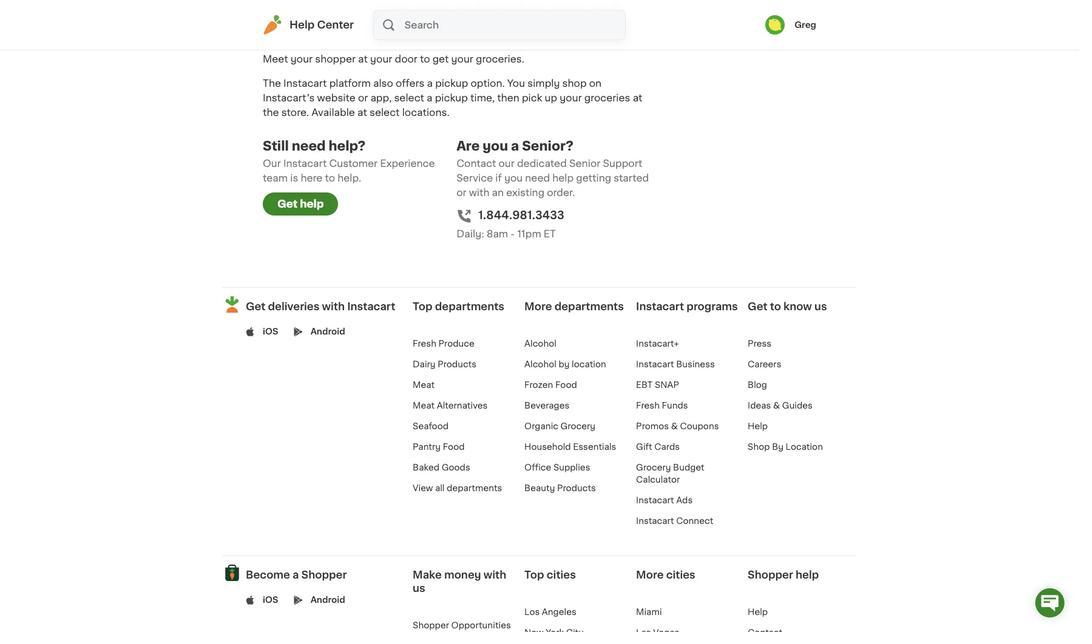 Task type: locate. For each thing, give the bounding box(es) containing it.
2 ios link from the top
[[263, 594, 279, 606]]

help link down shopper help in the right of the page
[[748, 608, 768, 616]]

ios link down deliveries
[[263, 326, 279, 338]]

us down make
[[413, 584, 426, 593]]

us right know
[[815, 302, 827, 312]]

get for get help
[[278, 199, 298, 209]]

a up our
[[511, 140, 519, 153]]

platform
[[330, 79, 371, 88]]

grocery budget calculator
[[636, 464, 705, 484]]

pantry food link
[[413, 443, 465, 451]]

0 vertical spatial more
[[525, 302, 552, 312]]

1 horizontal spatial need
[[525, 173, 550, 183]]

groceries up shopper
[[331, 22, 400, 36]]

pickup down the get
[[435, 79, 468, 88]]

contact
[[457, 159, 496, 168]]

instacart
[[284, 79, 327, 88], [284, 159, 327, 168], [347, 302, 395, 312], [636, 302, 684, 312], [636, 360, 674, 369], [636, 496, 674, 505], [636, 517, 674, 525]]

shopper
[[302, 570, 347, 580], [748, 570, 794, 580], [413, 621, 449, 630]]

top up los
[[525, 570, 544, 580]]

to
[[420, 54, 430, 64], [325, 173, 335, 183], [770, 302, 781, 312]]

1 vertical spatial alcohol
[[525, 360, 557, 369]]

service
[[457, 173, 493, 183]]

door
[[395, 54, 418, 64]]

0 horizontal spatial grocery
[[561, 422, 596, 431]]

more up the alcohol link
[[525, 302, 552, 312]]

view
[[413, 484, 433, 493]]

are you a senior? contact our dedicated senior support service if you need help getting started or with an existing order.
[[457, 140, 649, 198]]

et
[[544, 229, 556, 239]]

android for shopper
[[311, 596, 345, 604]]

on
[[589, 79, 602, 88]]

products down produce
[[438, 360, 477, 369]]

help right instacart icon at top left
[[290, 20, 315, 30]]

1 vertical spatial at
[[633, 93, 643, 103]]

need
[[292, 140, 326, 153], [525, 173, 550, 183]]

2 horizontal spatial help
[[796, 570, 819, 580]]

existing
[[507, 188, 545, 198]]

us inside "make money with us"
[[413, 584, 426, 593]]

cities for more cities
[[667, 570, 696, 580]]

groceries inside the instacart platform also offers a pickup option. you simply shop on instacart's website or app, select a pickup time, then pick up your groceries at the store. available at select locations.
[[585, 93, 631, 103]]

need inside are you a senior? contact our dedicated senior support service if you need help getting started or with an existing order.
[[525, 173, 550, 183]]

us for get to know us
[[815, 302, 827, 312]]

android link
[[311, 326, 345, 338], [311, 594, 345, 606]]

& for ideas
[[774, 402, 780, 410]]

0 vertical spatial help
[[553, 173, 574, 183]]

instacart inside the instacart platform also offers a pickup option. you simply shop on instacart's website or app, select a pickup time, then pick up your groceries at the store. available at select locations.
[[284, 79, 327, 88]]

promos
[[636, 422, 669, 431]]

get inside button
[[278, 199, 298, 209]]

ios link
[[263, 326, 279, 338], [263, 594, 279, 606]]

0 vertical spatial &
[[774, 402, 780, 410]]

1 vertical spatial top
[[525, 570, 544, 580]]

0 horizontal spatial help
[[300, 199, 324, 209]]

team
[[263, 173, 288, 183]]

instacart business link
[[636, 360, 715, 369]]

get down is
[[278, 199, 298, 209]]

you up our
[[483, 140, 508, 153]]

food
[[556, 381, 577, 389], [443, 443, 465, 451]]

instacart shopper app logo image for become
[[222, 563, 242, 583]]

know
[[784, 302, 812, 312]]

1 vertical spatial need
[[525, 173, 550, 183]]

groceries
[[331, 22, 400, 36], [585, 93, 631, 103]]

instacart inside still need help? our instacart customer experience team is here to help.
[[284, 159, 327, 168]]

1 help link from the top
[[748, 422, 768, 431]]

1 cities from the left
[[547, 570, 576, 580]]

1 vertical spatial you
[[505, 173, 523, 183]]

shopper
[[315, 54, 356, 64]]

meat down meat link
[[413, 402, 435, 410]]

android link down get deliveries with instacart
[[311, 326, 345, 338]]

2 meat from the top
[[413, 402, 435, 410]]

more for more cities
[[636, 570, 664, 580]]

0 vertical spatial alcohol
[[525, 340, 557, 348]]

with for make money with us
[[484, 570, 507, 580]]

help center link
[[263, 15, 354, 35]]

1 horizontal spatial products
[[557, 484, 596, 493]]

1 vertical spatial fresh
[[636, 402, 660, 410]]

2 android play store logo image from the top
[[294, 596, 303, 605]]

to left the get
[[420, 54, 430, 64]]

connect
[[677, 517, 714, 525]]

1 vertical spatial android link
[[311, 594, 345, 606]]

1 horizontal spatial or
[[457, 188, 467, 198]]

products down supplies
[[557, 484, 596, 493]]

departments up produce
[[435, 302, 505, 312]]

or left app,
[[358, 93, 368, 103]]

grocery up the calculator
[[636, 464, 671, 472]]

alcohol up 'alcohol by location'
[[525, 340, 557, 348]]

2 cities from the left
[[667, 570, 696, 580]]

1 vertical spatial meat
[[413, 402, 435, 410]]

0 horizontal spatial more
[[525, 302, 552, 312]]

1 vertical spatial food
[[443, 443, 465, 451]]

ebt
[[636, 381, 653, 389]]

senior
[[570, 159, 601, 168]]

0 vertical spatial instacart shopper app logo image
[[222, 295, 242, 315]]

2 help link from the top
[[748, 608, 768, 616]]

baked goods
[[413, 464, 470, 472]]

0 vertical spatial select
[[394, 93, 424, 103]]

1 horizontal spatial groceries
[[585, 93, 631, 103]]

products for dairy products
[[438, 360, 477, 369]]

you right if
[[505, 173, 523, 183]]

0 vertical spatial android play store logo image
[[294, 327, 303, 336]]

0 vertical spatial ios app store logo image
[[246, 327, 255, 336]]

fresh up the dairy
[[413, 340, 437, 348]]

1 ios link from the top
[[263, 326, 279, 338]]

more up miami link
[[636, 570, 664, 580]]

1 vertical spatial groceries
[[585, 93, 631, 103]]

0 vertical spatial android
[[311, 328, 345, 336]]

1 vertical spatial select
[[370, 108, 400, 117]]

offers
[[396, 79, 425, 88]]

1 horizontal spatial to
[[420, 54, 430, 64]]

0 horizontal spatial to
[[325, 173, 335, 183]]

1 horizontal spatial top
[[525, 570, 544, 580]]

android
[[311, 328, 345, 336], [311, 596, 345, 604]]

1 android play store logo image from the top
[[294, 327, 303, 336]]

0 horizontal spatial need
[[292, 140, 326, 153]]

1 alcohol from the top
[[525, 340, 557, 348]]

pickup up the locations. on the top left of the page
[[435, 93, 468, 103]]

1 vertical spatial with
[[322, 302, 345, 312]]

more
[[525, 302, 552, 312], [636, 570, 664, 580]]

2 vertical spatial to
[[770, 302, 781, 312]]

a inside are you a senior? contact our dedicated senior support service if you need help getting started or with an existing order.
[[511, 140, 519, 153]]

1 vertical spatial help
[[300, 199, 324, 209]]

android play store logo image
[[294, 327, 303, 336], [294, 596, 303, 605]]

1 horizontal spatial help
[[553, 173, 574, 183]]

gift cards link
[[636, 443, 680, 451]]

with down "service"
[[469, 188, 490, 198]]

2 vertical spatial with
[[484, 570, 507, 580]]

0 vertical spatial groceries
[[331, 22, 400, 36]]

1 vertical spatial us
[[413, 584, 426, 593]]

0 vertical spatial help link
[[748, 422, 768, 431]]

beauty products link
[[525, 484, 596, 493]]

1 horizontal spatial more
[[636, 570, 664, 580]]

meat link
[[413, 381, 435, 389]]

coupons
[[680, 422, 719, 431]]

instacart+ link
[[636, 340, 679, 348]]

help link up shop
[[748, 422, 768, 431]]

cities down the 'instacart connect'
[[667, 570, 696, 580]]

0 vertical spatial products
[[438, 360, 477, 369]]

1 vertical spatial or
[[457, 188, 467, 198]]

1 horizontal spatial fresh
[[636, 402, 660, 410]]

need down dedicated
[[525, 173, 550, 183]]

get left deliveries
[[246, 302, 266, 312]]

0 horizontal spatial cities
[[547, 570, 576, 580]]

0 vertical spatial android link
[[311, 326, 345, 338]]

by
[[559, 360, 570, 369]]

meat for meat alternatives
[[413, 402, 435, 410]]

need up here
[[292, 140, 326, 153]]

us for make money with us
[[413, 584, 426, 593]]

pickup
[[435, 79, 468, 88], [435, 93, 468, 103]]

food down 'alcohol by location'
[[556, 381, 577, 389]]

or inside the instacart platform also offers a pickup option. you simply shop on instacart's website or app, select a pickup time, then pick up your groceries at the store. available at select locations.
[[358, 93, 368, 103]]

ads
[[677, 496, 693, 505]]

shop
[[563, 79, 587, 88]]

2 ios app store logo image from the top
[[246, 596, 255, 605]]

meat down the dairy
[[413, 381, 435, 389]]

1 vertical spatial ios link
[[263, 594, 279, 606]]

0 horizontal spatial us
[[413, 584, 426, 593]]

0 vertical spatial need
[[292, 140, 326, 153]]

careers link
[[748, 360, 782, 369]]

center
[[317, 20, 354, 30]]

1 vertical spatial ios
[[263, 596, 279, 604]]

by
[[772, 443, 784, 451]]

0 horizontal spatial top
[[413, 302, 433, 312]]

ios app store logo image for become a shopper
[[246, 596, 255, 605]]

0 vertical spatial top
[[413, 302, 433, 312]]

0 vertical spatial with
[[469, 188, 490, 198]]

0 vertical spatial at
[[358, 54, 368, 64]]

ios app store logo image
[[246, 327, 255, 336], [246, 596, 255, 605]]

departments up location
[[555, 302, 624, 312]]

with inside "make money with us"
[[484, 570, 507, 580]]

experience
[[380, 159, 435, 168]]

2 vertical spatial at
[[358, 108, 367, 117]]

1.844.981.3433 link
[[479, 208, 565, 224]]

1 vertical spatial help link
[[748, 608, 768, 616]]

help inside are you a senior? contact our dedicated senior support service if you need help getting started or with an existing order.
[[553, 173, 574, 183]]

android play store logo image for deliveries
[[294, 327, 303, 336]]

instacart shopper app logo image
[[222, 295, 242, 315], [222, 563, 242, 583]]

ios for get
[[263, 328, 279, 336]]

1 android from the top
[[311, 328, 345, 336]]

0 vertical spatial us
[[815, 302, 827, 312]]

get up meet
[[263, 22, 290, 36]]

ios link down the 'become'
[[263, 594, 279, 606]]

you
[[507, 79, 525, 88]]

0 horizontal spatial &
[[671, 422, 678, 431]]

1 instacart shopper app logo image from the top
[[222, 295, 242, 315]]

1 horizontal spatial cities
[[667, 570, 696, 580]]

1 vertical spatial products
[[557, 484, 596, 493]]

to right here
[[325, 173, 335, 183]]

location
[[572, 360, 607, 369]]

1 horizontal spatial shopper
[[413, 621, 449, 630]]

help center
[[290, 20, 354, 30]]

select down offers on the top left
[[394, 93, 424, 103]]

started
[[614, 173, 649, 183]]

1 vertical spatial more
[[636, 570, 664, 580]]

need inside still need help? our instacart customer experience team is here to help.
[[292, 140, 326, 153]]

2 horizontal spatial shopper
[[748, 570, 794, 580]]

fresh for fresh produce
[[413, 340, 437, 348]]

1 vertical spatial &
[[671, 422, 678, 431]]

1 ios app store logo image from the top
[[246, 327, 255, 336]]

top cities
[[525, 570, 576, 580]]

household essentials link
[[525, 443, 617, 451]]

get up the press
[[748, 302, 768, 312]]

alcohol down the alcohol link
[[525, 360, 557, 369]]

grocery up household essentials link
[[561, 422, 596, 431]]

shopper for shopper opportunities
[[413, 621, 449, 630]]

dairy products
[[413, 360, 477, 369]]

beauty products
[[525, 484, 596, 493]]

& down funds
[[671, 422, 678, 431]]

1 vertical spatial pickup
[[435, 93, 468, 103]]

the
[[263, 79, 281, 88]]

0 vertical spatial ios link
[[263, 326, 279, 338]]

1 vertical spatial help
[[748, 422, 768, 431]]

office
[[525, 464, 552, 472]]

1 horizontal spatial food
[[556, 381, 577, 389]]

0 vertical spatial food
[[556, 381, 577, 389]]

Search search field
[[404, 10, 625, 39]]

us
[[815, 302, 827, 312], [413, 584, 426, 593]]

2 vertical spatial help
[[796, 570, 819, 580]]

to inside still need help? our instacart customer experience team is here to help.
[[325, 173, 335, 183]]

departments for more departments
[[555, 302, 624, 312]]

android link for shopper
[[311, 594, 345, 606]]

meet your shopper at your door to get your groceries.
[[263, 54, 527, 64]]

more cities
[[636, 570, 696, 580]]

& for promos
[[671, 422, 678, 431]]

ios link for get
[[263, 326, 279, 338]]

0 vertical spatial ios
[[263, 328, 279, 336]]

or inside are you a senior? contact our dedicated senior support service if you need help getting started or with an existing order.
[[457, 188, 467, 198]]

0 horizontal spatial products
[[438, 360, 477, 369]]

android play store logo image down become a shopper
[[294, 596, 303, 605]]

2 horizontal spatial to
[[770, 302, 781, 312]]

-
[[511, 229, 515, 239]]

android down become a shopper
[[311, 596, 345, 604]]

groceries down on
[[585, 93, 631, 103]]

to left know
[[770, 302, 781, 312]]

fresh produce link
[[413, 340, 475, 348]]

1 vertical spatial android
[[311, 596, 345, 604]]

support
[[603, 159, 643, 168]]

1 horizontal spatial us
[[815, 302, 827, 312]]

1 vertical spatial ios app store logo image
[[246, 596, 255, 605]]

food for pantry food
[[443, 443, 465, 451]]

0 vertical spatial or
[[358, 93, 368, 103]]

0 horizontal spatial shopper
[[302, 570, 347, 580]]

0 horizontal spatial fresh
[[413, 340, 437, 348]]

money
[[444, 570, 481, 580]]

0 vertical spatial fresh
[[413, 340, 437, 348]]

with right money on the left of the page
[[484, 570, 507, 580]]

a
[[427, 79, 433, 88], [427, 93, 433, 103], [511, 140, 519, 153], [293, 570, 299, 580]]

1 vertical spatial android play store logo image
[[294, 596, 303, 605]]

top up fresh produce link
[[413, 302, 433, 312]]

organic grocery
[[525, 422, 596, 431]]

with for get deliveries with instacart
[[322, 302, 345, 312]]

alcohol for the alcohol link
[[525, 340, 557, 348]]

2 android link from the top
[[311, 594, 345, 606]]

cities up angeles
[[547, 570, 576, 580]]

1 vertical spatial to
[[325, 173, 335, 183]]

2 android from the top
[[311, 596, 345, 604]]

groceries.
[[476, 54, 525, 64]]

help up shop
[[748, 422, 768, 431]]

2 instacart shopper app logo image from the top
[[222, 563, 242, 583]]

ebt snap
[[636, 381, 679, 389]]

1 ios from the top
[[263, 328, 279, 336]]

ios down deliveries
[[263, 328, 279, 336]]

help link
[[748, 422, 768, 431], [748, 608, 768, 616]]

meat alternatives
[[413, 402, 488, 410]]

shop by location link
[[748, 443, 823, 451]]

help down shopper help in the right of the page
[[748, 608, 768, 616]]

1 horizontal spatial &
[[774, 402, 780, 410]]

android play store logo image down deliveries
[[294, 327, 303, 336]]

food up goods
[[443, 443, 465, 451]]

1 android link from the top
[[311, 326, 345, 338]]

1 vertical spatial instacart shopper app logo image
[[222, 563, 242, 583]]

2 alcohol from the top
[[525, 360, 557, 369]]

pantry food
[[413, 443, 465, 451]]

& right ideas
[[774, 402, 780, 410]]

or down "service"
[[457, 188, 467, 198]]

android down get deliveries with instacart
[[311, 328, 345, 336]]

1 meat from the top
[[413, 381, 435, 389]]

help for shopper help
[[796, 570, 819, 580]]

android link for with
[[311, 326, 345, 338]]

your down shop
[[560, 93, 582, 103]]

available
[[312, 108, 355, 117]]

business
[[677, 360, 715, 369]]

help inside button
[[300, 199, 324, 209]]

with right deliveries
[[322, 302, 345, 312]]

android link down become a shopper
[[311, 594, 345, 606]]

simply
[[528, 79, 560, 88]]

ios app store logo image for get deliveries with instacart
[[246, 327, 255, 336]]

ios down the 'become'
[[263, 596, 279, 604]]

1 horizontal spatial grocery
[[636, 464, 671, 472]]

fresh down ebt
[[636, 402, 660, 410]]

0 horizontal spatial groceries
[[331, 22, 400, 36]]

select down app,
[[370, 108, 400, 117]]

0 horizontal spatial or
[[358, 93, 368, 103]]

at
[[358, 54, 368, 64], [633, 93, 643, 103], [358, 108, 367, 117]]

customer
[[329, 159, 378, 168]]

0 vertical spatial meat
[[413, 381, 435, 389]]

top departments
[[413, 302, 505, 312]]

0 horizontal spatial food
[[443, 443, 465, 451]]

2 ios from the top
[[263, 596, 279, 604]]

ios
[[263, 328, 279, 336], [263, 596, 279, 604]]

user avatar image
[[766, 15, 785, 35]]

help for get help
[[300, 199, 324, 209]]

0 vertical spatial you
[[483, 140, 508, 153]]

1 vertical spatial grocery
[[636, 464, 671, 472]]



Task type: vqa. For each thing, say whether or not it's contained in the screenshot.
View
yes



Task type: describe. For each thing, give the bounding box(es) containing it.
dairy
[[413, 360, 436, 369]]

instacart programs
[[636, 302, 738, 312]]

food for frozen food
[[556, 381, 577, 389]]

the instacart platform also offers a pickup option. you simply shop on instacart's website or app, select a pickup time, then pick up your groceries at the store. available at select locations.
[[263, 79, 643, 117]]

organic grocery link
[[525, 422, 596, 431]]

are
[[457, 140, 480, 153]]

alcohol link
[[525, 340, 557, 348]]

supplies
[[554, 464, 591, 472]]

if
[[496, 173, 502, 183]]

get for get deliveries with instacart
[[246, 302, 266, 312]]

ideas & guides link
[[748, 402, 813, 410]]

instacart shopper app logo image for get
[[222, 295, 242, 315]]

grocery inside grocery budget calculator
[[636, 464, 671, 472]]

programs
[[687, 302, 738, 312]]

shopper opportunities link
[[413, 621, 511, 630]]

los angeles link
[[525, 608, 577, 616]]

your right instacart icon at top left
[[294, 22, 327, 36]]

beverages link
[[525, 402, 570, 410]]

meat alternatives link
[[413, 402, 488, 410]]

office supplies link
[[525, 464, 591, 472]]

departments down goods
[[447, 484, 502, 493]]

products for beauty products
[[557, 484, 596, 493]]

cities for top cities
[[547, 570, 576, 580]]

help.
[[338, 173, 361, 183]]

frozen
[[525, 381, 553, 389]]

your inside the instacart platform also offers a pickup option. you simply shop on instacart's website or app, select a pickup time, then pick up your groceries at the store. available at select locations.
[[560, 93, 582, 103]]

ios for become
[[263, 596, 279, 604]]

ideas
[[748, 402, 771, 410]]

android play store logo image for a
[[294, 596, 303, 605]]

top for top departments
[[413, 302, 433, 312]]

here
[[301, 173, 323, 183]]

with inside are you a senior? contact our dedicated senior support service if you need help getting started or with an existing order.
[[469, 188, 490, 198]]

shopper for shopper help
[[748, 570, 794, 580]]

0 vertical spatial pickup
[[435, 79, 468, 88]]

fresh for fresh funds
[[636, 402, 660, 410]]

miami
[[636, 608, 662, 616]]

budget
[[673, 464, 705, 472]]

the
[[263, 108, 279, 117]]

shop by location
[[748, 443, 823, 451]]

still need help? our instacart customer experience team is here to help.
[[263, 140, 435, 183]]

shopper opportunities
[[413, 621, 511, 630]]

alcohol for alcohol by location
[[525, 360, 557, 369]]

promos & coupons link
[[636, 422, 719, 431]]

instacart ads link
[[636, 496, 693, 505]]

a right the 'become'
[[293, 570, 299, 580]]

alcohol by location
[[525, 360, 607, 369]]

more for more departments
[[525, 302, 552, 312]]

is
[[290, 173, 298, 183]]

order.
[[547, 188, 575, 198]]

a right offers on the top left
[[427, 79, 433, 88]]

careers
[[748, 360, 782, 369]]

snap
[[655, 381, 679, 389]]

your right meet
[[291, 54, 313, 64]]

help?
[[329, 140, 366, 153]]

press link
[[748, 340, 772, 348]]

view all departments
[[413, 484, 502, 493]]

fresh funds link
[[636, 402, 688, 410]]

get help button
[[263, 193, 339, 216]]

a up the locations. on the top left of the page
[[427, 93, 433, 103]]

time,
[[471, 93, 495, 103]]

locations.
[[402, 108, 450, 117]]

instacart ads
[[636, 496, 693, 505]]

daily:
[[457, 229, 484, 239]]

our
[[263, 159, 281, 168]]

11pm
[[518, 229, 542, 239]]

get for get to know us
[[748, 302, 768, 312]]

make money with us
[[413, 570, 507, 593]]

shopper help
[[748, 570, 819, 580]]

household
[[525, 443, 571, 451]]

grocery budget calculator link
[[636, 464, 705, 484]]

store.
[[282, 108, 309, 117]]

instacart image
[[263, 15, 282, 35]]

fresh funds
[[636, 402, 688, 410]]

get for get your groceries
[[263, 22, 290, 36]]

departments for top departments
[[435, 302, 505, 312]]

seafood link
[[413, 422, 449, 431]]

dedicated
[[517, 159, 567, 168]]

top for top cities
[[525, 570, 544, 580]]

ideas & guides
[[748, 402, 813, 410]]

instacart+
[[636, 340, 679, 348]]

los
[[525, 608, 540, 616]]

get to know us
[[748, 302, 827, 312]]

8am
[[487, 229, 508, 239]]

press
[[748, 340, 772, 348]]

gift cards
[[636, 443, 680, 451]]

baked goods link
[[413, 464, 470, 472]]

then
[[497, 93, 520, 103]]

2 vertical spatial help
[[748, 608, 768, 616]]

greg
[[795, 21, 817, 29]]

0 vertical spatial to
[[420, 54, 430, 64]]

office supplies
[[525, 464, 591, 472]]

blog
[[748, 381, 768, 389]]

get your groceries
[[263, 22, 400, 36]]

senior?
[[522, 140, 574, 153]]

android for with
[[311, 328, 345, 336]]

baked
[[413, 464, 440, 472]]

more departments
[[525, 302, 624, 312]]

gift
[[636, 443, 653, 451]]

get
[[433, 54, 449, 64]]

meat for meat link
[[413, 381, 435, 389]]

los angeles
[[525, 608, 577, 616]]

ios link for become
[[263, 594, 279, 606]]

make
[[413, 570, 442, 580]]

your up the also
[[370, 54, 393, 64]]

0 vertical spatial help
[[290, 20, 315, 30]]

your right the get
[[451, 54, 474, 64]]

household essentials
[[525, 443, 617, 451]]

fresh produce
[[413, 340, 475, 348]]

promos & coupons
[[636, 422, 719, 431]]

our
[[499, 159, 515, 168]]

pick
[[522, 93, 543, 103]]

1.844.981.3433
[[479, 210, 565, 221]]

become a shopper
[[246, 570, 347, 580]]

organic
[[525, 422, 559, 431]]

getting
[[576, 173, 612, 183]]

0 vertical spatial grocery
[[561, 422, 596, 431]]

become
[[246, 570, 290, 580]]



